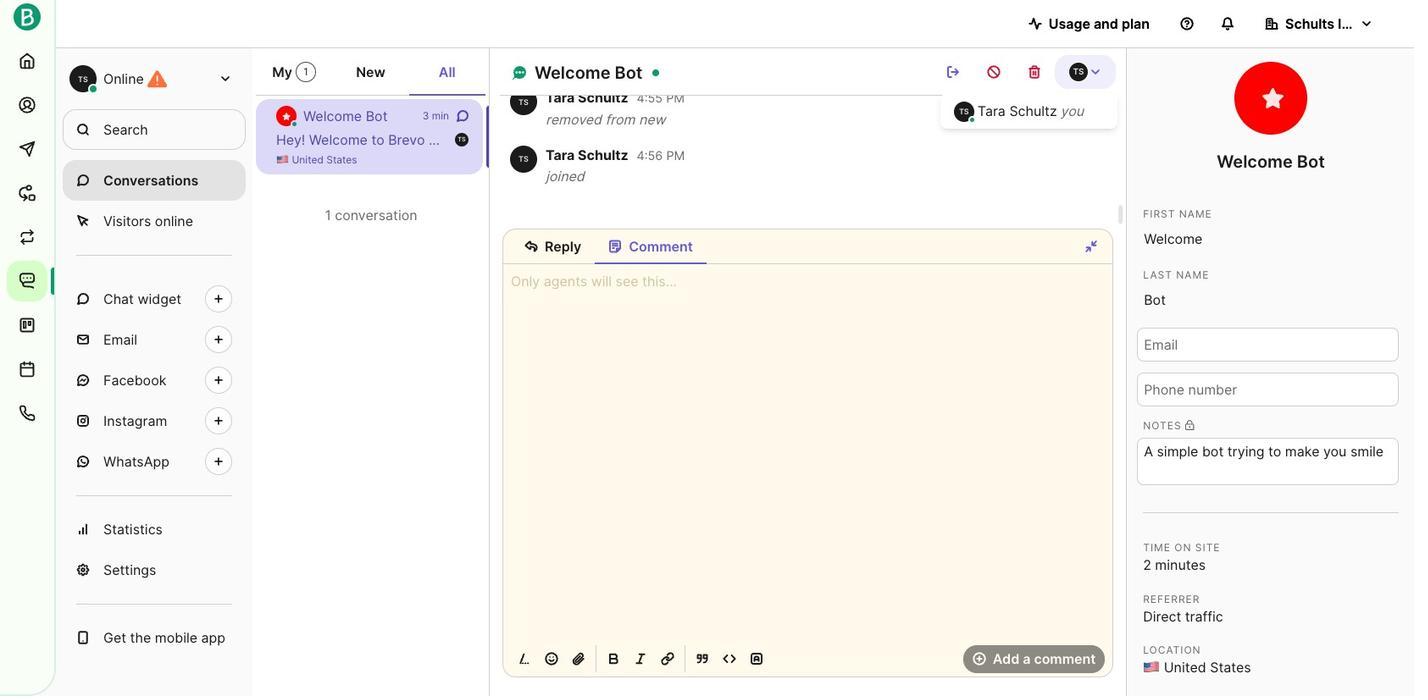 Task type: describe. For each thing, give the bounding box(es) containing it.
Last name field
[[1138, 283, 1399, 317]]

get the mobile app
[[103, 630, 226, 647]]

1 vertical spatial you
[[757, 131, 781, 148]]

joined
[[546, 168, 585, 185]]

is
[[559, 131, 569, 148]]

search
[[103, 121, 148, 138]]

ts left online
[[78, 74, 88, 83]]

chat
[[103, 291, 134, 308]]

4:56
[[637, 148, 663, 162]]

1 conversation
[[325, 207, 418, 224]]

only visible to agents image
[[1186, 421, 1195, 431]]

reply
[[545, 238, 582, 255]]

0 horizontal spatial the
[[130, 630, 151, 647]]

3 min
[[423, 109, 449, 122]]

new
[[639, 111, 666, 128]]

email
[[103, 331, 137, 348]]

sample
[[585, 131, 631, 148]]

3 to from the left
[[996, 131, 1009, 148]]

–
[[929, 131, 935, 148]]

get the mobile app link
[[63, 618, 246, 659]]

conversations.
[[429, 131, 525, 148]]

plan
[[1122, 15, 1150, 32]]

ts right brevo
[[458, 136, 466, 144]]

2 to from the left
[[721, 131, 734, 148]]

new link
[[333, 55, 409, 96]]

feel
[[939, 131, 963, 148]]

0 horizontal spatial united
[[292, 153, 324, 166]]

conversations
[[103, 172, 199, 189]]

Notes text field
[[1138, 438, 1399, 486]]

enable
[[1193, 131, 1236, 148]]

pm for removed from new
[[666, 91, 685, 105]]

visitors online
[[103, 213, 193, 230]]

search link
[[63, 109, 246, 150]]

email link
[[63, 320, 246, 360]]

tara schultz you
[[978, 102, 1084, 119]]

mobile
[[155, 630, 198, 647]]

First name field
[[1138, 222, 1399, 256]]

location 🇺🇸 united states
[[1144, 645, 1252, 677]]

welcome bot for last name
[[1218, 152, 1326, 172]]

hey! welcome to brevo conversations. this is a sample conversation to let you discover our interface – feel free to reply.  what's the next step? enable the chat widget, facebook 
[[276, 131, 1415, 148]]

tara for tara schultz 4:55 pm removed from new
[[546, 89, 575, 106]]

ts up this
[[519, 97, 529, 107]]

Message... text field
[[504, 271, 1114, 641]]

facebook link
[[63, 360, 246, 401]]

1 for 1
[[304, 65, 308, 78]]

statistics link
[[63, 509, 246, 550]]

new
[[356, 64, 386, 81]]

all link
[[409, 55, 486, 96]]

comment
[[629, 238, 693, 255]]

2
[[1144, 557, 1152, 574]]

on
[[1175, 541, 1192, 554]]

usage and plan button
[[1015, 7, 1164, 41]]

app
[[201, 630, 226, 647]]

Email email field
[[1138, 328, 1399, 362]]

what's
[[1051, 131, 1094, 148]]

tara for tara schultz 4:56 pm joined
[[546, 146, 575, 163]]

time
[[1144, 541, 1171, 554]]

settings
[[103, 562, 156, 579]]

reply.
[[1013, 131, 1048, 148]]

my
[[272, 64, 292, 81]]

visitors
[[103, 213, 151, 230]]

let
[[738, 131, 754, 148]]

usage and plan
[[1049, 15, 1150, 32]]

next
[[1122, 131, 1150, 148]]

hey!
[[276, 131, 305, 148]]

schultz for 4:56
[[578, 146, 629, 163]]

schults inc
[[1286, 15, 1358, 32]]

🇺🇸 united states
[[276, 153, 357, 166]]

tara schultz 4:56 pm joined
[[546, 146, 685, 185]]

schults inc button
[[1252, 7, 1388, 41]]

min
[[432, 109, 449, 122]]

ts button
[[1055, 55, 1116, 89]]

P͏hone number telephone field
[[1138, 373, 1399, 407]]

last name
[[1144, 269, 1210, 281]]

discover
[[784, 131, 839, 148]]

time on site 2 minutes
[[1144, 541, 1221, 574]]

statistics
[[103, 521, 163, 538]]

2 horizontal spatial the
[[1240, 131, 1261, 148]]

referrer direct traffic
[[1144, 593, 1224, 625]]

schults
[[1286, 15, 1335, 32]]

referrer
[[1144, 593, 1201, 606]]

whatsapp
[[103, 454, 170, 470]]

all
[[439, 64, 456, 81]]

from
[[606, 111, 635, 128]]

chat
[[1265, 131, 1293, 148]]

united inside "location 🇺🇸 united states"
[[1164, 660, 1207, 677]]



Task type: vqa. For each thing, say whether or not it's contained in the screenshot.
COMPANY
no



Task type: locate. For each thing, give the bounding box(es) containing it.
chat widget link
[[63, 279, 246, 320]]

1 vertical spatial united
[[1164, 660, 1207, 677]]

location
[[1144, 645, 1202, 657]]

0 horizontal spatial bot
[[366, 108, 388, 125]]

🇺🇸
[[276, 153, 289, 166], [1144, 660, 1161, 677]]

4:55
[[637, 91, 663, 105]]

united down location on the bottom right
[[1164, 660, 1207, 677]]

welcome bot down the new link
[[303, 108, 388, 125]]

ts inside button
[[1074, 66, 1085, 76]]

traffic
[[1186, 608, 1224, 625]]

minutes
[[1156, 557, 1206, 574]]

bot for ts
[[366, 108, 388, 125]]

1 right my on the left top of the page
[[304, 65, 308, 78]]

2 pm from the top
[[667, 148, 685, 162]]

interface
[[867, 131, 925, 148]]

united down hey!
[[292, 153, 324, 166]]

pm right 4:55
[[666, 91, 685, 105]]

the left chat
[[1240, 131, 1261, 148]]

1 horizontal spatial united
[[1164, 660, 1207, 677]]

tara
[[546, 89, 575, 106], [978, 102, 1006, 119], [546, 146, 575, 163]]

1 pm from the top
[[666, 91, 685, 105]]

to left brevo
[[372, 131, 385, 148]]

comment button
[[595, 230, 707, 264]]

the
[[1098, 131, 1119, 148], [1240, 131, 1261, 148], [130, 630, 151, 647]]

0 vertical spatial name
[[1180, 208, 1213, 220]]

pm for joined
[[667, 148, 685, 162]]

name for first name
[[1180, 208, 1213, 220]]

bot
[[615, 63, 643, 83], [366, 108, 388, 125], [1298, 152, 1326, 172]]

1
[[304, 65, 308, 78], [325, 207, 331, 224]]

this
[[528, 131, 555, 148]]

get
[[103, 630, 126, 647]]

1 vertical spatial bot
[[366, 108, 388, 125]]

ts down this
[[519, 154, 529, 164]]

0 vertical spatial bot
[[615, 63, 643, 83]]

0 vertical spatial you
[[1061, 102, 1084, 119]]

welcome bot for ts
[[303, 108, 388, 125]]

0 vertical spatial facebook
[[1348, 131, 1411, 148]]

online
[[155, 213, 193, 230]]

🇺🇸 inside "location 🇺🇸 united states"
[[1144, 660, 1161, 677]]

0 vertical spatial pm
[[666, 91, 685, 105]]

you up what's
[[1061, 102, 1084, 119]]

2 horizontal spatial welcome bot
[[1218, 152, 1326, 172]]

1 vertical spatial conversation
[[335, 207, 418, 224]]

0 vertical spatial conversation
[[634, 131, 717, 148]]

conversation
[[634, 131, 717, 148], [335, 207, 418, 224]]

ts down 'usage'
[[1074, 66, 1085, 76]]

reply button
[[511, 230, 595, 264]]

pm right 4:56
[[667, 148, 685, 162]]

site
[[1196, 541, 1221, 554]]

brevo
[[388, 131, 425, 148]]

0 vertical spatial united
[[292, 153, 324, 166]]

conversation down new
[[634, 131, 717, 148]]

tara up joined
[[546, 146, 575, 163]]

schultz
[[578, 89, 629, 106], [1010, 102, 1058, 119], [578, 146, 629, 163]]

widget,
[[1297, 131, 1344, 148]]

tara up the removed
[[546, 89, 575, 106]]

instagram link
[[63, 401, 246, 442]]

2 vertical spatial welcome bot
[[1218, 152, 1326, 172]]

first name
[[1144, 208, 1213, 220]]

2 vertical spatial bot
[[1298, 152, 1326, 172]]

pm inside tara schultz 4:55 pm removed from new
[[666, 91, 685, 105]]

1 horizontal spatial 🇺🇸
[[1144, 660, 1161, 677]]

schultz up reply.
[[1010, 102, 1058, 119]]

1 vertical spatial 1
[[325, 207, 331, 224]]

1 vertical spatial facebook
[[103, 372, 166, 389]]

welcome bot up tara schultz 4:55 pm removed from new
[[535, 63, 643, 83]]

0 vertical spatial states
[[327, 153, 357, 166]]

tara inside tara schultz 4:55 pm removed from new
[[546, 89, 575, 106]]

visitors online link
[[63, 201, 246, 242]]

ts up feel
[[960, 107, 970, 116]]

states
[[327, 153, 357, 166], [1211, 660, 1252, 677]]

step?
[[1154, 131, 1189, 148]]

schultz down from
[[578, 146, 629, 163]]

2 horizontal spatial to
[[996, 131, 1009, 148]]

facebook up "instagram" at the left bottom of the page
[[103, 372, 166, 389]]

🇺🇸 down location on the bottom right
[[1144, 660, 1161, 677]]

states inside "location 🇺🇸 united states"
[[1211, 660, 1252, 677]]

tara inside tara schultz 4:56 pm joined
[[546, 146, 575, 163]]

welcome
[[535, 63, 611, 83], [303, 108, 362, 125], [309, 131, 368, 148], [1218, 152, 1294, 172]]

conversation down brevo
[[335, 207, 418, 224]]

0 horizontal spatial you
[[757, 131, 781, 148]]

pm inside tara schultz 4:56 pm joined
[[667, 148, 685, 162]]

0 vertical spatial 🇺🇸
[[276, 153, 289, 166]]

you
[[1061, 102, 1084, 119], [757, 131, 781, 148]]

1 vertical spatial welcome bot
[[303, 108, 388, 125]]

to right free
[[996, 131, 1009, 148]]

1 vertical spatial pm
[[667, 148, 685, 162]]

0 horizontal spatial facebook
[[103, 372, 166, 389]]

inc
[[1339, 15, 1358, 32]]

0 vertical spatial 1
[[304, 65, 308, 78]]

a
[[573, 131, 581, 148]]

schultz for 4:55
[[578, 89, 629, 106]]

1 horizontal spatial you
[[1061, 102, 1084, 119]]

pm
[[666, 91, 685, 105], [667, 148, 685, 162]]

1 for 1 conversation
[[325, 207, 331, 224]]

and
[[1094, 15, 1119, 32]]

bot up 4:55
[[615, 63, 643, 83]]

removed
[[546, 111, 602, 128]]

1 vertical spatial states
[[1211, 660, 1252, 677]]

widget
[[138, 291, 181, 308]]

facebook
[[1348, 131, 1411, 148], [103, 372, 166, 389]]

🇺🇸 down hey!
[[276, 153, 289, 166]]

1 horizontal spatial conversation
[[634, 131, 717, 148]]

whatsapp link
[[63, 442, 246, 482]]

you right let
[[757, 131, 781, 148]]

1 horizontal spatial 1
[[325, 207, 331, 224]]

first
[[1144, 208, 1176, 220]]

0 horizontal spatial welcome bot
[[303, 108, 388, 125]]

name right last
[[1177, 269, 1210, 281]]

1 horizontal spatial bot
[[615, 63, 643, 83]]

to
[[372, 131, 385, 148], [721, 131, 734, 148], [996, 131, 1009, 148]]

bot down widget,
[[1298, 152, 1326, 172]]

notes
[[1144, 419, 1182, 432]]

usage
[[1049, 15, 1091, 32]]

settings link
[[63, 550, 246, 591]]

name
[[1180, 208, 1213, 220], [1177, 269, 1210, 281]]

1 horizontal spatial welcome bot
[[535, 63, 643, 83]]

bot down the new link
[[366, 108, 388, 125]]

chat widget
[[103, 291, 181, 308]]

1 vertical spatial 🇺🇸
[[1144, 660, 1161, 677]]

schultz inside tara schultz 4:55 pm removed from new
[[578, 89, 629, 106]]

1 horizontal spatial the
[[1098, 131, 1119, 148]]

1 horizontal spatial to
[[721, 131, 734, 148]]

instagram
[[103, 413, 167, 430]]

1 down 🇺🇸 united states
[[325, 207, 331, 224]]

ts
[[1074, 66, 1085, 76], [78, 74, 88, 83], [519, 97, 529, 107], [960, 107, 970, 116], [458, 136, 466, 144], [519, 154, 529, 164]]

free
[[967, 131, 992, 148]]

states down traffic
[[1211, 660, 1252, 677]]

0 horizontal spatial to
[[372, 131, 385, 148]]

online
[[103, 70, 144, 87]]

1 vertical spatial name
[[1177, 269, 1210, 281]]

bot for last name
[[1298, 152, 1326, 172]]

0 horizontal spatial 🇺🇸
[[276, 153, 289, 166]]

tara schultz 4:55 pm removed from new
[[546, 89, 685, 128]]

3
[[423, 109, 429, 122]]

welcome bot
[[535, 63, 643, 83], [303, 108, 388, 125], [1218, 152, 1326, 172]]

last
[[1144, 269, 1173, 281]]

states up 1 conversation
[[327, 153, 357, 166]]

the right get
[[130, 630, 151, 647]]

to left let
[[721, 131, 734, 148]]

0 vertical spatial welcome bot
[[535, 63, 643, 83]]

welcome bot down chat
[[1218, 152, 1326, 172]]

1 to from the left
[[372, 131, 385, 148]]

facebook right widget,
[[1348, 131, 1411, 148]]

0 horizontal spatial conversation
[[335, 207, 418, 224]]

1 horizontal spatial states
[[1211, 660, 1252, 677]]

name right first
[[1180, 208, 1213, 220]]

the left next on the right top
[[1098, 131, 1119, 148]]

2 horizontal spatial bot
[[1298, 152, 1326, 172]]

0 horizontal spatial 1
[[304, 65, 308, 78]]

tara up free
[[978, 102, 1006, 119]]

direct
[[1144, 608, 1182, 625]]

schultz for you
[[1010, 102, 1058, 119]]

schultz inside tara schultz 4:56 pm joined
[[578, 146, 629, 163]]

tara for tara schultz you
[[978, 102, 1006, 119]]

1 horizontal spatial facebook
[[1348, 131, 1411, 148]]

schultz up from
[[578, 89, 629, 106]]

conversations link
[[63, 160, 246, 201]]

0 horizontal spatial states
[[327, 153, 357, 166]]

name for last name
[[1177, 269, 1210, 281]]



